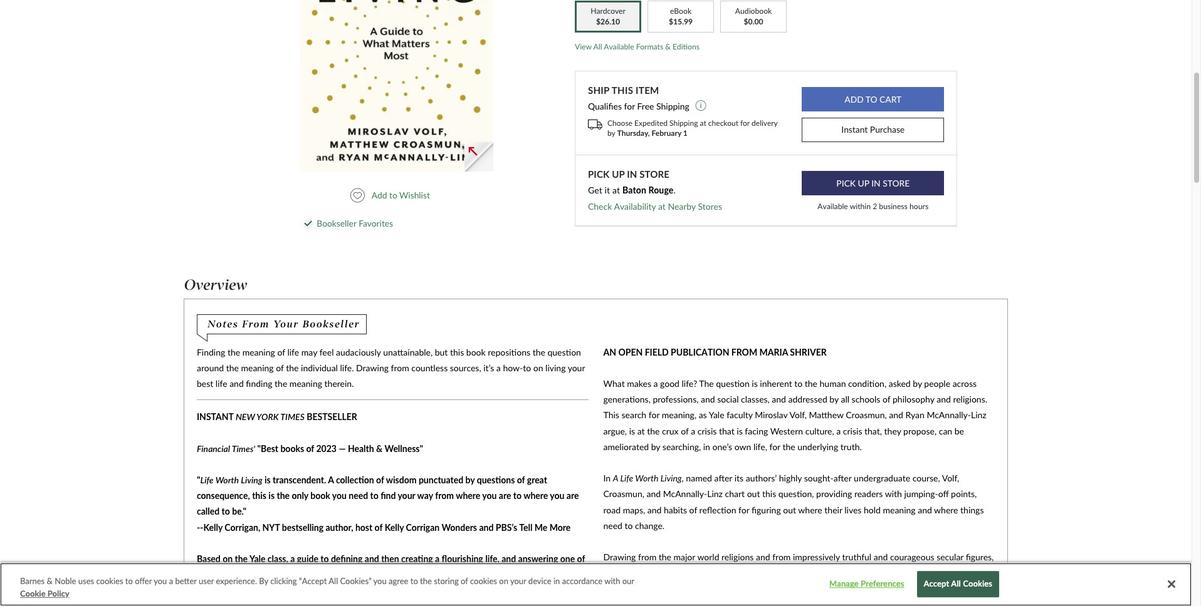 Task type: vqa. For each thing, say whether or not it's contained in the screenshot.
the Author
no



Task type: locate. For each thing, give the bounding box(es) containing it.
volf,
[[790, 410, 807, 421], [942, 473, 959, 484]]

drawing inside the finding the meaning of life may feel audaciously unattainable, but this book repositions the question around the meaning of the individual life. drawing from countless sources, it's a how-to on living your best life and finding the meaning therein.
[[356, 363, 389, 374]]

of
[[277, 347, 285, 358], [276, 363, 284, 374], [883, 394, 890, 405], [681, 426, 689, 437], [306, 444, 314, 454], [376, 475, 384, 486], [517, 475, 525, 486], [689, 505, 697, 516], [375, 523, 383, 533], [577, 554, 585, 565], [891, 568, 899, 579], [912, 568, 920, 579], [461, 577, 468, 587]]

0 horizontal spatial need
[[349, 491, 368, 502]]

life
[[287, 347, 299, 358], [216, 379, 227, 389]]

0 vertical spatial drawing
[[356, 363, 389, 374]]

0 horizontal spatial book
[[310, 491, 330, 502]]

1 vertical spatial on
[[223, 554, 233, 565]]

excerpt image
[[464, 143, 493, 172]]

a down major
[[683, 568, 687, 579]]

mcannally- inside what makes a good life? the question is inherent to the human condition, asked by people across generations, professions, and social classes, and addressed by all schools of philosophy and religions. this search for meaning, as yale faculty miroslav volf, matthew croasmun, and ryan mcannally-linz argue, is at the crux of a crisis that is facing western culture, a crisis that, they propose, can be ameliorated by searching, in one's own life, for the underlying truth.
[[927, 410, 971, 421]]

this
[[450, 347, 464, 358], [762, 489, 776, 500], [252, 491, 266, 502]]

1 horizontal spatial all
[[901, 568, 910, 579]]

to inside , named after its authors' highly sought-after undergraduate course, volf, croasmun, and mcannally-linz chart out this question, providing readers with jumping-off points, road maps, and habits of reflection for figuring out where their lives hold meaning and where things need to change.
[[625, 521, 633, 531]]

are inside based on the yale class, a guide to defining and then creating a flourishing life, and answering one of life's most pressing questions: how are we to live?
[[334, 570, 346, 581]]

0 vertical spatial linz
[[971, 410, 986, 421]]

be."
[[232, 507, 246, 517]]

1 horizontal spatial cookies
[[470, 577, 497, 587]]

one inside is a guide to life's most pressing question, the one asked of all of us: how are we to live?
[[850, 568, 865, 579]]

0 vertical spatial question
[[548, 347, 581, 358]]

at right it
[[612, 185, 620, 196]]

1 horizontal spatial pressing
[[764, 568, 795, 579]]

propose,
[[903, 426, 937, 437]]

at left checkout
[[700, 118, 706, 128]]

1 horizontal spatial with
[[885, 489, 902, 500]]

question inside the finding the meaning of life may feel audaciously unattainable, but this book repositions the question around the meaning of the individual life. drawing from countless sources, it's a how-to on living your best life and finding the meaning therein.
[[548, 347, 581, 358]]

1 horizontal spatial book
[[466, 347, 486, 358]]

life worth living: a guide to what matters most image
[[300, 0, 493, 171]]

and left 'finding'
[[230, 379, 244, 389]]

are inside is a guide to life's most pressing question, the one asked of all of us: how are we to live?
[[956, 568, 968, 579]]

where down great
[[524, 491, 548, 502]]

a left collection
[[328, 475, 334, 486]]

add to wishlist
[[372, 190, 430, 201]]

out
[[747, 489, 760, 500], [783, 505, 796, 516]]

from inside the finding the meaning of life may feel audaciously unattainable, but this book repositions the question around the meaning of the individual life. drawing from countless sources, it's a how-to on living your best life and finding the meaning therein.
[[391, 363, 409, 374]]

ebook
[[670, 6, 691, 15]]

the right 'finding'
[[275, 379, 287, 389]]

2 horizontal spatial on
[[533, 363, 543, 374]]

bookseller right check image
[[317, 218, 356, 229]]

1 vertical spatial croasmun,
[[603, 489, 644, 500]]

0 horizontal spatial with
[[604, 577, 620, 587]]

your right the living
[[568, 363, 585, 374]]

2 cookies from the left
[[470, 577, 497, 587]]

feel
[[319, 347, 334, 358]]

february
[[652, 128, 681, 138]]

meaning up 'finding'
[[241, 363, 274, 374]]

1 horizontal spatial linz
[[971, 410, 986, 421]]

own
[[735, 442, 751, 452]]

a inside the barnes & noble uses cookies to offer you a better user experience. by clicking "accept all cookies" you agree to the storing of cookies on your device in accordance with our cookie policy
[[169, 577, 173, 587]]

0 horizontal spatial mcannally-
[[663, 489, 707, 500]]

1 vertical spatial question
[[716, 379, 750, 389]]

0 vertical spatial life,
[[753, 442, 767, 452]]

user
[[199, 577, 214, 587]]

1 horizontal spatial out
[[783, 505, 796, 516]]

major
[[674, 552, 695, 563]]

croasmun, inside what makes a good life? the question is inherent to the human condition, asked by people across generations, professions, and social classes, and addressed by all schools of philosophy and religions. this search for meaning, as yale faculty miroslav volf, matthew croasmun, and ryan mcannally-linz argue, is at the crux of a crisis that is facing western culture, a crisis that, they propose, can be ameliorated by searching, in one's own life, for the underlying truth.
[[846, 410, 887, 421]]

this inside , named after its authors' highly sought-after undergraduate course, volf, croasmun, and mcannally-linz chart out this question, providing readers with jumping-off points, road maps, and habits of reflection for figuring out where their lives hold meaning and where things need to change.
[[762, 489, 776, 500]]

sought-
[[804, 473, 834, 484]]

based on the yale class, a guide to defining and then creating a flourishing life, and answering one of life's most pressing questions: how are we to live?
[[197, 554, 585, 581]]

2 - from the left
[[200, 523, 203, 533]]

2 horizontal spatial this
[[762, 489, 776, 500]]

0 vertical spatial guide
[[297, 554, 318, 565]]

0 horizontal spatial all
[[841, 394, 849, 405]]

1 horizontal spatial mcannally-
[[927, 410, 971, 421]]

life's
[[723, 568, 740, 579], [197, 570, 214, 581]]

worth inside drawing from the major world religions and from impressively truthful and courageous secular figures, a life worth living
[[626, 568, 649, 579]]

0 vertical spatial mcannally-
[[927, 410, 971, 421]]

worth down change.
[[626, 568, 649, 579]]

most right user
[[217, 570, 236, 581]]

1 horizontal spatial volf,
[[942, 473, 959, 484]]

rouge
[[648, 185, 674, 196]]

0 horizontal spatial after
[[714, 473, 732, 484]]

instant new york times bestseller
[[197, 412, 357, 423]]

1 horizontal spatial croasmun,
[[846, 410, 887, 421]]

life,
[[753, 442, 767, 452], [485, 554, 499, 565]]

book right only
[[310, 491, 330, 502]]

life, down facing
[[753, 442, 767, 452]]

2 horizontal spatial all
[[951, 580, 961, 590]]

0 horizontal spatial in
[[553, 577, 560, 587]]

a right it's
[[496, 363, 501, 374]]

pbs's
[[496, 523, 517, 533]]

volf, inside what makes a good life? the question is inherent to the human condition, asked by people across generations, professions, and social classes, and addressed by all schools of philosophy and religions. this search for meaning, as yale faculty miroslav volf, matthew croasmun, and ryan mcannally-linz argue, is at the crux of a crisis that is facing western culture, a crisis that, they propose, can be ameliorated by searching, in one's own life, for the underlying truth.
[[790, 410, 807, 421]]

at inside choose expedited shipping at checkout for delivery by
[[700, 118, 706, 128]]

life right in
[[620, 473, 633, 484]]

0 vertical spatial bookseller
[[317, 218, 356, 229]]

live? inside based on the yale class, a guide to defining and then creating a flourishing life, and answering one of life's most pressing questions: how are we to live?
[[372, 570, 390, 581]]

bestselling
[[282, 523, 323, 533]]

& right 'health'
[[376, 444, 383, 454]]

bookseller inside bookseller favorites link
[[317, 218, 356, 229]]

book up sources,
[[466, 347, 486, 358]]

0 vertical spatial in
[[703, 442, 710, 452]]

change.
[[635, 521, 665, 531]]

on right the based
[[223, 554, 233, 565]]

your inside is transcendent. a collection of wisdom punctuated by questions of great consequence, this is the only book you need to find your way from where you are to where you are called to be." --kelly corrigan, nyt bestselling author, host of kelly corrigan wonders and pbs's tell me more
[[398, 491, 415, 502]]

people
[[924, 379, 950, 389]]

1 vertical spatial guide
[[689, 568, 710, 579]]

social
[[717, 394, 739, 405]]

1 horizontal spatial we
[[970, 568, 981, 579]]

1 vertical spatial question,
[[798, 568, 833, 579]]

a inside is transcendent. a collection of wisdom punctuated by questions of great consequence, this is the only book you need to find your way from where you are to where you are called to be." --kelly corrigan, nyt bestselling author, host of kelly corrigan wonders and pbs's tell me more
[[328, 475, 334, 486]]

0 horizontal spatial linz
[[707, 489, 723, 500]]

0 horizontal spatial life
[[216, 379, 227, 389]]

1 horizontal spatial life
[[287, 347, 299, 358]]

1 horizontal spatial kelly
[[385, 523, 404, 533]]

a inside is a guide to life's most pressing question, the one asked of all of us: how are we to live?
[[683, 568, 687, 579]]

question, down highly
[[778, 489, 814, 500]]

the inside drawing from the major world religions and from impressively truthful and courageous secular figures, a life worth living
[[659, 552, 671, 563]]

by left questions
[[465, 475, 475, 486]]

0 vertical spatial all
[[841, 394, 849, 405]]

yale
[[709, 410, 724, 421], [249, 554, 265, 565]]

mcannally- inside , named after its authors' highly sought-after undergraduate course, volf, croasmun, and mcannally-linz chart out this question, providing readers with jumping-off points, road maps, and habits of reflection for figuring out where their lives hold meaning and where things need to change.
[[663, 489, 707, 500]]

for left delivery
[[740, 118, 750, 128]]

the
[[699, 379, 714, 389]]

book
[[466, 347, 486, 358], [310, 491, 330, 502]]

0 horizontal spatial question
[[548, 347, 581, 358]]

question
[[548, 347, 581, 358], [716, 379, 750, 389]]

all down human
[[841, 394, 849, 405]]

1 horizontal spatial guide
[[689, 568, 710, 579]]

bookseller
[[317, 218, 356, 229], [303, 319, 360, 330]]

more
[[550, 523, 571, 533]]

and
[[230, 379, 244, 389], [701, 394, 715, 405], [772, 394, 786, 405], [937, 394, 951, 405], [889, 410, 903, 421], [647, 489, 661, 500], [647, 505, 662, 516], [918, 505, 932, 516], [479, 523, 494, 533], [756, 552, 770, 563], [874, 552, 888, 563], [365, 554, 379, 565], [502, 554, 516, 565]]

0 vertical spatial shipping
[[656, 101, 689, 112]]

0 vertical spatial one
[[560, 554, 575, 565]]

guide down the world
[[689, 568, 710, 579]]

life right "best"
[[216, 379, 227, 389]]

a left our
[[603, 568, 609, 579]]

1 vertical spatial one
[[850, 568, 865, 579]]

available
[[604, 42, 634, 51], [818, 202, 848, 211]]

kelly down called
[[203, 523, 223, 533]]

0 vertical spatial &
[[665, 42, 671, 51]]

your down wisdom
[[398, 491, 415, 502]]

0 vertical spatial need
[[349, 491, 368, 502]]

wishlist
[[399, 190, 430, 201]]

after up providing on the right bottom
[[834, 473, 852, 484]]

a
[[613, 473, 618, 484], [328, 475, 334, 486], [603, 568, 609, 579]]

1 horizontal spatial in
[[703, 442, 710, 452]]

we down defining
[[348, 570, 360, 581]]

1 horizontal spatial crisis
[[843, 426, 862, 437]]

notes
[[207, 319, 239, 330]]

2 horizontal spatial &
[[665, 42, 671, 51]]

all inside the barnes & noble uses cookies to offer you a better user experience. by clicking "accept all cookies" you agree to the storing of cookies on your device in accordance with our cookie policy
[[329, 577, 338, 587]]

road
[[603, 505, 621, 516]]

living inside drawing from the major world religions and from impressively truthful and courageous secular figures, a life worth living
[[651, 568, 672, 579]]

1 horizontal spatial a
[[603, 568, 609, 579]]

with down undergraduate
[[885, 489, 902, 500]]

asked inside is a guide to life's most pressing question, the one asked of all of us: how are we to live?
[[867, 568, 889, 579]]

the left major
[[659, 552, 671, 563]]

accept all cookies button
[[917, 572, 999, 598]]

question, inside is a guide to life's most pressing question, the one asked of all of us: how are we to live?
[[798, 568, 833, 579]]

where left 'their'
[[798, 505, 822, 516]]

& left editions
[[665, 42, 671, 51]]

in inside the barnes & noble uses cookies to offer you a better user experience. by clicking "accept all cookies" you agree to the storing of cookies on your device in accordance with our cookie policy
[[553, 577, 560, 587]]

the inside the barnes & noble uses cookies to offer you a better user experience. by clicking "accept all cookies" you agree to the storing of cookies on your device in accordance with our cookie policy
[[420, 577, 432, 587]]

None submit
[[802, 87, 944, 112], [802, 171, 944, 196], [802, 87, 944, 112], [802, 171, 944, 196]]

meaning inside , named after its authors' highly sought-after undergraduate course, volf, croasmun, and mcannally-linz chart out this question, providing readers with jumping-off points, road maps, and habits of reflection for figuring out where their lives hold meaning and where things need to change.
[[883, 505, 916, 516]]

field
[[645, 347, 669, 358]]

our
[[622, 577, 634, 587]]

life?
[[682, 379, 697, 389]]

0 horizontal spatial most
[[217, 570, 236, 581]]

1 vertical spatial need
[[603, 521, 622, 531]]

cookie policy link
[[20, 588, 69, 601]]

0 vertical spatial book
[[466, 347, 486, 358]]

out right figuring
[[783, 505, 796, 516]]

2023
[[316, 444, 337, 454]]

a inside drawing from the major world religions and from impressively truthful and courageous secular figures, a life worth living
[[603, 568, 609, 579]]

the up the experience.
[[235, 554, 248, 565]]

the inside is transcendent. a collection of wisdom punctuated by questions of great consequence, this is the only book you need to find your way from where you are to where you are called to be." --kelly corrigan, nyt bestselling author, host of kelly corrigan wonders and pbs's tell me more
[[277, 491, 290, 502]]

1 vertical spatial yale
[[249, 554, 265, 565]]

0 horizontal spatial this
[[252, 491, 266, 502]]

1 horizontal spatial after
[[834, 473, 852, 484]]

mcannally- up can
[[927, 410, 971, 421]]

available left "within"
[[818, 202, 848, 211]]

what makes a good life? the question is inherent to the human condition, asked by people across generations, professions, and social classes, and addressed by all schools of philosophy and religions. this search for meaning, as yale faculty miroslav volf, matthew croasmun, and ryan mcannally-linz argue, is at the crux of a crisis that is facing western culture, a crisis that, they propose, can be ameliorated by searching, in one's own life, for the underlying truth.
[[603, 379, 987, 452]]

0 horizontal spatial pressing
[[238, 570, 271, 581]]

with
[[885, 489, 902, 500], [604, 577, 620, 587]]

we inside is a guide to life's most pressing question, the one asked of all of us: how are we to live?
[[970, 568, 981, 579]]

from inside is transcendent. a collection of wisdom punctuated by questions of great consequence, this is the only book you need to find your way from where you are to where you are called to be." --kelly corrigan, nyt bestselling author, host of kelly corrigan wonders and pbs's tell me more
[[435, 491, 454, 502]]

1 horizontal spatial live?
[[603, 584, 620, 595]]

this inside the finding the meaning of life may feel audaciously unattainable, but this book repositions the question around the meaning of the individual life. drawing from countless sources, it's a how-to on living your best life and finding the meaning therein.
[[450, 347, 464, 358]]

most inside is a guide to life's most pressing question, the one asked of all of us: how are we to live?
[[742, 568, 761, 579]]

by inside is transcendent. a collection of wisdom punctuated by questions of great consequence, this is the only book you need to find your way from where you are to where you are called to be." --kelly corrigan, nyt bestselling author, host of kelly corrigan wonders and pbs's tell me more
[[465, 475, 475, 486]]

figures,
[[966, 552, 994, 563]]

to up 'addressed'
[[794, 379, 802, 389]]

0 horizontal spatial a
[[328, 475, 334, 486]]

and down the "inherent"
[[772, 394, 786, 405]]

and left then at the bottom left
[[365, 554, 379, 565]]

linz up reflection
[[707, 489, 723, 500]]

1 kelly from the left
[[203, 523, 223, 533]]

to inside what makes a good life? the question is inherent to the human condition, asked by people across generations, professions, and social classes, and addressed by all schools of philosophy and religions. this search for meaning, as yale faculty miroslav volf, matthew croasmun, and ryan mcannally-linz argue, is at the crux of a crisis that is facing western culture, a crisis that, they propose, can be ameliorated by searching, in one's own life, for the underlying truth.
[[794, 379, 802, 389]]

question inside what makes a good life? the question is inherent to the human condition, asked by people across generations, professions, and social classes, and addressed by all schools of philosophy and religions. this search for meaning, as yale faculty miroslav volf, matthew croasmun, and ryan mcannally-linz argue, is at the crux of a crisis that is facing western culture, a crisis that, they propose, can be ameliorated by searching, in one's own life, for the underlying truth.
[[716, 379, 750, 389]]

shipping inside choose expedited shipping at checkout for delivery by
[[670, 118, 698, 128]]

religions
[[722, 552, 754, 563]]

for inside choose expedited shipping at checkout for delivery by
[[740, 118, 750, 128]]

need inside is transcendent. a collection of wisdom punctuated by questions of great consequence, this is the only book you need to find your way from where you are to where you are called to be." --kelly corrigan, nyt bestselling author, host of kelly corrigan wonders and pbs's tell me more
[[349, 491, 368, 502]]

1 horizontal spatial most
[[742, 568, 761, 579]]

0 vertical spatial available
[[604, 42, 634, 51]]

0 horizontal spatial live?
[[372, 570, 390, 581]]

1 vertical spatial all
[[901, 568, 910, 579]]

1 horizontal spatial drawing
[[603, 552, 636, 563]]

for left the free
[[624, 101, 635, 112]]

most inside based on the yale class, a guide to defining and then creating a flourishing life, and answering one of life's most pressing questions: how are we to live?
[[217, 570, 236, 581]]

may
[[301, 347, 317, 358]]

only
[[292, 491, 308, 502]]

by
[[607, 128, 615, 138], [913, 379, 922, 389], [830, 394, 839, 405], [651, 442, 660, 452], [465, 475, 475, 486]]

undergraduate
[[854, 473, 910, 484]]

all inside accept all cookies button
[[951, 580, 961, 590]]

condition,
[[848, 379, 886, 389]]

and left pbs's
[[479, 523, 494, 533]]

living right our
[[651, 568, 672, 579]]

to
[[389, 190, 397, 201], [523, 363, 531, 374], [794, 379, 802, 389], [370, 491, 378, 502], [513, 491, 522, 502], [222, 507, 230, 517], [625, 521, 633, 531], [321, 554, 329, 565], [713, 568, 721, 579], [983, 568, 992, 579], [362, 570, 370, 581], [125, 577, 133, 587], [410, 577, 418, 587]]

1 horizontal spatial yale
[[709, 410, 724, 421]]

cookies down flourishing
[[470, 577, 497, 587]]

in left the one's
[[703, 442, 710, 452]]

this up corrigan, nyt
[[252, 491, 266, 502]]

volf, down 'addressed'
[[790, 410, 807, 421]]

1 horizontal spatial life's
[[723, 568, 740, 579]]

providing
[[816, 489, 852, 500]]

"
[[197, 475, 200, 486]]

of inside the barnes & noble uses cookies to offer you a better user experience. by clicking "accept all cookies" you agree to the storing of cookies on your device in accordance with our cookie policy
[[461, 577, 468, 587]]

0 vertical spatial with
[[885, 489, 902, 500]]

classes,
[[741, 394, 770, 405]]

live? down then at the bottom left
[[372, 570, 390, 581]]

0 vertical spatial croasmun,
[[846, 410, 887, 421]]

drawing down audaciously
[[356, 363, 389, 374]]

0 horizontal spatial your
[[398, 491, 415, 502]]

$0.00
[[744, 17, 763, 26]]

1 vertical spatial mcannally-
[[663, 489, 707, 500]]

is down "best
[[265, 475, 271, 486]]

with inside the barnes & noble uses cookies to offer you a better user experience. by clicking "accept all cookies" you agree to the storing of cookies on your device in accordance with our cookie policy
[[604, 577, 620, 587]]

-
[[197, 523, 200, 533], [200, 523, 203, 533]]

guide inside is a guide to life's most pressing question, the one asked of all of us: how are we to live?
[[689, 568, 710, 579]]

0 vertical spatial asked
[[889, 379, 911, 389]]

by down choose on the top of the page
[[607, 128, 615, 138]]

2 vertical spatial your
[[510, 577, 526, 587]]

is
[[752, 379, 758, 389], [629, 426, 635, 437], [737, 426, 743, 437], [265, 475, 271, 486], [269, 491, 275, 502], [674, 568, 680, 579]]

croasmun, inside , named after its authors' highly sought-after undergraduate course, volf, croasmun, and mcannally-linz chart out this question, providing readers with jumping-off points, road maps, and habits of reflection for figuring out where their lives hold meaning and where things need to change.
[[603, 489, 644, 500]]

of inside based on the yale class, a guide to defining and then creating a flourishing life, and answering one of life's most pressing questions: how are we to live?
[[577, 554, 585, 565]]

1 vertical spatial live?
[[603, 584, 620, 595]]

need down collection
[[349, 491, 368, 502]]

need
[[349, 491, 368, 502], [603, 521, 622, 531]]

its
[[735, 473, 744, 484]]

health
[[348, 444, 374, 454]]

of up accordance
[[577, 554, 585, 565]]

question, down impressively
[[798, 568, 833, 579]]

0 vertical spatial question,
[[778, 489, 814, 500]]

yale inside based on the yale class, a guide to defining and then creating a flourishing life, and answering one of life's most pressing questions: how are we to live?
[[249, 554, 265, 565]]

croasmun, up maps,
[[603, 489, 644, 500]]

drawing up our
[[603, 552, 636, 563]]

0 horizontal spatial one
[[560, 554, 575, 565]]

that,
[[864, 426, 882, 437]]

ryan
[[905, 410, 925, 421]]

shipping right the free
[[656, 101, 689, 112]]

to inside the finding the meaning of life may feel audaciously unattainable, but this book repositions the question around the meaning of the individual life. drawing from countless sources, it's a how-to on living your best life and finding the meaning therein.
[[523, 363, 531, 374]]

yale inside what makes a good life? the question is inherent to the human condition, asked by people across generations, professions, and social classes, and addressed by all schools of philosophy and religions. this search for meaning, as yale faculty miroslav volf, matthew croasmun, and ryan mcannally-linz argue, is at the crux of a crisis that is facing western culture, a crisis that, they propose, can be ameliorated by searching, in one's own life, for the underlying truth.
[[709, 410, 724, 421]]

question up social
[[716, 379, 750, 389]]

pressing down impressively
[[764, 568, 795, 579]]

culture,
[[805, 426, 834, 437]]

out down authors'
[[747, 489, 760, 500]]

you down questions
[[482, 491, 497, 502]]

favorites
[[359, 218, 393, 229]]

it's
[[483, 363, 494, 374]]

to up how
[[321, 554, 329, 565]]

shipping inside ship this item qualifies for free shipping
[[656, 101, 689, 112]]

one up the manage preferences
[[850, 568, 865, 579]]

host
[[355, 523, 372, 533]]

to down repositions
[[523, 363, 531, 374]]

class,
[[268, 554, 288, 565]]

by inside choose expedited shipping at checkout for delivery by
[[607, 128, 615, 138]]

the up manage
[[835, 568, 848, 579]]

with inside , named after its authors' highly sought-after undergraduate course, volf, croasmun, and mcannally-linz chart out this question, providing readers with jumping-off points, road maps, and habits of reflection for figuring out where their lives hold meaning and where things need to change.
[[885, 489, 902, 500]]

on left device
[[499, 577, 508, 587]]

1 horizontal spatial need
[[603, 521, 622, 531]]

2 horizontal spatial a
[[613, 473, 618, 484]]

living
[[660, 473, 682, 484], [241, 475, 263, 486], [651, 568, 672, 579]]

barnes
[[20, 577, 45, 587]]

0 vertical spatial volf,
[[790, 410, 807, 421]]

pressing
[[764, 568, 795, 579], [238, 570, 271, 581]]

they
[[884, 426, 901, 437]]

lives
[[845, 505, 862, 516]]

need down road
[[603, 521, 622, 531]]

2 vertical spatial on
[[499, 577, 508, 587]]

generations,
[[603, 394, 651, 405]]

meaning down "individual"
[[290, 379, 322, 389]]

of up find
[[376, 475, 384, 486]]

flourishing
[[442, 554, 483, 565]]

linz
[[971, 410, 986, 421], [707, 489, 723, 500]]

1 vertical spatial asked
[[867, 568, 889, 579]]

books
[[280, 444, 304, 454]]

of up preferences
[[891, 568, 899, 579]]

1 vertical spatial bookseller
[[303, 319, 360, 330]]

the up 'addressed'
[[805, 379, 817, 389]]

the left "storing"
[[420, 577, 432, 587]]

by down human
[[830, 394, 839, 405]]

1 vertical spatial life,
[[485, 554, 499, 565]]

1 vertical spatial linz
[[707, 489, 723, 500]]

and down jumping-
[[918, 505, 932, 516]]

0 horizontal spatial cookies
[[96, 577, 123, 587]]

1 horizontal spatial on
[[499, 577, 508, 587]]

thursday, february 1
[[617, 128, 688, 138]]

1 horizontal spatial all
[[593, 42, 602, 51]]

1 vertical spatial drawing
[[603, 552, 636, 563]]

all down courageous
[[901, 568, 910, 579]]

0 horizontal spatial crisis
[[698, 426, 717, 437]]

1 horizontal spatial one
[[850, 568, 865, 579]]

life up consequence,
[[200, 475, 214, 486]]

0 horizontal spatial &
[[47, 577, 53, 587]]

0 vertical spatial your
[[568, 363, 585, 374]]

life inside drawing from the major world religions and from impressively truthful and courageous secular figures, a life worth living
[[611, 568, 624, 579]]

the left "individual"
[[286, 363, 299, 374]]

religions.
[[953, 394, 987, 405]]

argue,
[[603, 426, 627, 437]]

you left agree
[[373, 577, 387, 587]]

1 vertical spatial volf,
[[942, 473, 959, 484]]

2 crisis from the left
[[843, 426, 862, 437]]

1 horizontal spatial this
[[450, 347, 464, 358]]

you
[[332, 491, 347, 502], [482, 491, 497, 502], [550, 491, 564, 502], [154, 577, 167, 587], [373, 577, 387, 587]]

a right in
[[613, 473, 618, 484]]

course,
[[912, 473, 940, 484]]

one inside based on the yale class, a guide to defining and then creating a flourishing life, and answering one of life's most pressing questions: how are we to live?
[[560, 554, 575, 565]]

in right device
[[553, 577, 560, 587]]

of right habits
[[689, 505, 697, 516]]

life right accordance
[[611, 568, 624, 579]]

0 horizontal spatial on
[[223, 554, 233, 565]]

one
[[560, 554, 575, 565], [850, 568, 865, 579]]

0 horizontal spatial life,
[[485, 554, 499, 565]]

1 horizontal spatial question
[[716, 379, 750, 389]]

yale left class,
[[249, 554, 265, 565]]

1 vertical spatial in
[[553, 577, 560, 587]]



Task type: describe. For each thing, give the bounding box(es) containing it.
matthew
[[809, 410, 844, 421]]

to down the world
[[713, 568, 721, 579]]

1 vertical spatial life
[[216, 379, 227, 389]]

on inside the barnes & noble uses cookies to offer you a better user experience. by clicking "accept all cookies" you agree to the storing of cookies on your device in accordance with our cookie policy
[[499, 577, 508, 587]]

the right repositions
[[533, 347, 545, 358]]

2
[[873, 202, 877, 211]]

sources,
[[450, 363, 481, 374]]

of left great
[[517, 475, 525, 486]]

,
[[682, 473, 684, 484]]

we inside based on the yale class, a guide to defining and then creating a flourishing life, and answering one of life's most pressing questions: how are we to live?
[[348, 570, 360, 581]]

and down the 'the'
[[701, 394, 715, 405]]

in inside what makes a good life? the question is inherent to the human condition, asked by people across generations, professions, and social classes, and addressed by all schools of philosophy and religions. this search for meaning, as yale faculty miroslav volf, matthew croasmun, and ryan mcannally-linz argue, is at the crux of a crisis that is facing western culture, a crisis that, they propose, can be ameliorated by searching, in one's own life, for the underlying truth.
[[703, 442, 710, 452]]

for inside ship this item qualifies for free shipping
[[624, 101, 635, 112]]

baton
[[622, 185, 646, 196]]

of right crux
[[681, 426, 689, 437]]

are down questions
[[499, 491, 511, 502]]

to left be."
[[222, 507, 230, 517]]

book inside the finding the meaning of life may feel audaciously unattainable, but this book repositions the question around the meaning of the individual life. drawing from countless sources, it's a how-to on living your best life and finding the meaning therein.
[[466, 347, 486, 358]]

accept
[[924, 580, 949, 590]]

book inside is transcendent. a collection of wisdom punctuated by questions of great consequence, this is the only book you need to find your way from where you are to where you are called to be." --kelly corrigan, nyt bestselling author, host of kelly corrigan wonders and pbs's tell me more
[[310, 491, 330, 502]]

best
[[197, 379, 213, 389]]

worth up maps,
[[635, 473, 658, 484]]

is a guide to life's most pressing question, the one asked of all of us: how are we to live?
[[603, 568, 992, 595]]

a up searching,
[[691, 426, 695, 437]]

living
[[545, 363, 566, 374]]

0 horizontal spatial available
[[604, 42, 634, 51]]

is up classes,
[[752, 379, 758, 389]]

bookseller favorites
[[317, 218, 393, 229]]

that
[[719, 426, 735, 437]]

question, inside , named after its authors' highly sought-after undergraduate course, volf, croasmun, and mcannally-linz chart out this question, providing readers with jumping-off points, road maps, and habits of reflection for figuring out where their lives hold meaning and where things need to change.
[[778, 489, 814, 500]]

available within 2 business hours
[[818, 202, 929, 211]]

to right agree
[[410, 577, 418, 587]]

of left "individual"
[[276, 363, 284, 374]]

0 vertical spatial life
[[287, 347, 299, 358]]

guide inside based on the yale class, a guide to defining and then creating a flourishing life, and answering one of life's most pressing questions: how are we to live?
[[297, 554, 318, 565]]

delivery
[[752, 118, 778, 128]]

of left 2023
[[306, 444, 314, 454]]

can
[[939, 426, 952, 437]]

a right creating
[[435, 554, 440, 565]]

maps,
[[623, 505, 645, 516]]

drawing inside drawing from the major world religions and from impressively truthful and courageous secular figures, a life worth living
[[603, 552, 636, 563]]

consequence,
[[197, 491, 250, 502]]

the left crux
[[647, 426, 660, 437]]

pressing inside is a guide to life's most pressing question, the one asked of all of us: how are we to live?
[[764, 568, 795, 579]]

instant
[[841, 124, 868, 135]]

to right add
[[389, 190, 397, 201]]

.
[[674, 185, 676, 196]]

tell
[[519, 523, 532, 533]]

new
[[236, 412, 255, 423]]

and inside is transcendent. a collection of wisdom punctuated by questions of great consequence, this is the only book you need to find your way from where you are to where you are called to be." --kelly corrigan, nyt bestselling author, host of kelly corrigan wonders and pbs's tell me more
[[479, 523, 494, 533]]

and inside the finding the meaning of life may feel audaciously unattainable, but this book repositions the question around the meaning of the individual life. drawing from countless sources, it's a how-to on living your best life and finding the meaning therein.
[[230, 379, 244, 389]]

all for accept
[[951, 580, 961, 590]]

all inside what makes a good life? the question is inherent to the human condition, asked by people across generations, professions, and social classes, and addressed by all schools of philosophy and religions. this search for meaning, as yale faculty miroslav volf, matthew croasmun, and ryan mcannally-linz argue, is at the crux of a crisis that is facing western culture, a crisis that, they propose, can be ameliorated by searching, in one's own life, for the underlying truth.
[[841, 394, 849, 405]]

their
[[825, 505, 842, 516]]

way
[[417, 491, 433, 502]]

to left "offer"
[[125, 577, 133, 587]]

1 - from the left
[[197, 523, 200, 533]]

then
[[381, 554, 399, 565]]

0 horizontal spatial out
[[747, 489, 760, 500]]

is inside is a guide to life's most pressing question, the one asked of all of us: how are we to live?
[[674, 568, 680, 579]]

repositions
[[488, 347, 530, 358]]

to left find
[[370, 491, 378, 502]]

view all available formats & editions link
[[575, 42, 700, 51]]

for right search
[[649, 410, 660, 421]]

and right truthful
[[874, 552, 888, 563]]

times'
[[232, 444, 255, 454]]

an
[[603, 347, 616, 358]]

are up more
[[567, 491, 579, 502]]

crux
[[662, 426, 679, 437]]

reflection
[[699, 505, 736, 516]]

and up they
[[889, 410, 903, 421]]

and up change.
[[647, 505, 662, 516]]

meaning down from
[[242, 347, 275, 358]]

by up philosophy
[[913, 379, 922, 389]]

you up more
[[550, 491, 564, 502]]

life's inside is a guide to life's most pressing question, the one asked of all of us: how are we to live?
[[723, 568, 740, 579]]

the inside based on the yale class, a guide to defining and then creating a flourishing life, and answering one of life's most pressing questions: how are we to live?
[[235, 554, 248, 565]]

life.
[[340, 363, 354, 374]]

and down in a life worth living at bottom right
[[647, 489, 661, 500]]

therein.
[[324, 379, 354, 389]]

by left searching,
[[651, 442, 660, 452]]

readers
[[854, 489, 883, 500]]

on inside the finding the meaning of life may feel audaciously unattainable, but this book repositions the question around the meaning of the individual life. drawing from countless sources, it's a how-to on living your best life and finding the meaning therein.
[[533, 363, 543, 374]]

at inside what makes a good life? the question is inherent to the human condition, asked by people across generations, professions, and social classes, and addressed by all schools of philosophy and religions. this search for meaning, as yale faculty miroslav volf, matthew croasmun, and ryan mcannally-linz argue, is at the crux of a crisis that is facing western culture, a crisis that, they propose, can be ameliorated by searching, in one's own life, for the underlying truth.
[[637, 426, 645, 437]]

business hours
[[879, 202, 929, 211]]

defining
[[331, 554, 363, 565]]

york
[[256, 412, 279, 423]]

get
[[588, 185, 602, 196]]

live? inside is a guide to life's most pressing question, the one asked of all of us: how are we to live?
[[603, 584, 620, 595]]

of right schools
[[883, 394, 890, 405]]

1 horizontal spatial &
[[376, 444, 383, 454]]

you down collection
[[332, 491, 347, 502]]

a left good
[[654, 379, 658, 389]]

for inside , named after its authors' highly sought-after undergraduate course, volf, croasmun, and mcannally-linz chart out this question, providing readers with jumping-off points, road maps, and habits of reflection for figuring out where their lives hold meaning and where things need to change.
[[738, 505, 749, 516]]

is down search
[[629, 426, 635, 437]]

to down questions
[[513, 491, 522, 502]]

nearby stores
[[668, 201, 722, 212]]

from down change.
[[638, 552, 656, 563]]

author,
[[326, 523, 353, 533]]

facing
[[745, 426, 768, 437]]

hold
[[864, 505, 881, 516]]

and right religions
[[756, 552, 770, 563]]

1 after from the left
[[714, 473, 732, 484]]

formats
[[636, 42, 663, 51]]

search
[[622, 410, 646, 421]]

your inside the finding the meaning of life may feel audaciously unattainable, but this book repositions the question around the meaning of the individual life. drawing from countless sources, it's a how-to on living your best life and finding the meaning therein.
[[568, 363, 585, 374]]

find
[[381, 491, 396, 502]]

this inside is transcendent. a collection of wisdom punctuated by questions of great consequence, this is the only book you need to find your way from where you are to where you are called to be." --kelly corrigan, nyt bestselling author, host of kelly corrigan wonders and pbs's tell me more
[[252, 491, 266, 502]]

from up is a guide to life's most pressing question, the one asked of all of us: how are we to live?
[[772, 552, 791, 563]]

& inside the barnes & noble uses cookies to offer you a better user experience. by clicking "accept all cookies" you agree to the storing of cookies on your device in accordance with our cookie policy
[[47, 577, 53, 587]]

how
[[935, 568, 953, 579]]

all for view
[[593, 42, 602, 51]]

is left only
[[269, 491, 275, 502]]

within
[[850, 202, 871, 211]]

the right finding
[[227, 347, 240, 358]]

of down the notes from your bookseller
[[277, 347, 285, 358]]

highly
[[779, 473, 802, 484]]

purchase
[[870, 124, 905, 135]]

volf, inside , named after its authors' highly sought-after undergraduate course, volf, croasmun, and mcannally-linz chart out this question, providing readers with jumping-off points, road maps, and habits of reflection for figuring out where their lives hold meaning and where things need to change.
[[942, 473, 959, 484]]

check
[[588, 201, 612, 212]]

pressing inside based on the yale class, a guide to defining and then creating a flourishing life, and answering one of life's most pressing questions: how are we to live?
[[238, 570, 271, 581]]

of right the host
[[375, 523, 383, 533]]

"accept
[[299, 577, 327, 587]]

agree
[[389, 577, 408, 587]]

in
[[627, 169, 637, 180]]

expedited
[[634, 118, 668, 128]]

how-
[[503, 363, 523, 374]]

the down western in the right bottom of the page
[[783, 442, 795, 452]]

finding
[[246, 379, 272, 389]]

a right culture,
[[836, 426, 841, 437]]

and down 'people' on the right bottom
[[937, 394, 951, 405]]

to down defining
[[362, 570, 370, 581]]

accordance
[[562, 577, 602, 587]]

the inside is a guide to life's most pressing question, the one asked of all of us: how are we to live?
[[835, 568, 848, 579]]

instant
[[197, 412, 233, 423]]

world
[[697, 552, 719, 563]]

and left answering
[[502, 554, 516, 565]]

called
[[197, 507, 220, 517]]

where down off
[[934, 505, 958, 516]]

choose expedited shipping at checkout for delivery by
[[607, 118, 778, 138]]

at down rouge
[[658, 201, 666, 212]]

on inside based on the yale class, a guide to defining and then creating a flourishing life, and answering one of life's most pressing questions: how are we to live?
[[223, 554, 233, 565]]

chart
[[725, 489, 745, 500]]

qualifies
[[588, 101, 622, 112]]

life, inside based on the yale class, a guide to defining and then creating a flourishing life, and answering one of life's most pressing questions: how are we to live?
[[485, 554, 499, 565]]

what
[[603, 379, 625, 389]]

free
[[637, 101, 654, 112]]

worth up consequence,
[[215, 475, 239, 486]]

living up consequence,
[[241, 475, 263, 486]]

is right that
[[737, 426, 743, 437]]

2 kelly from the left
[[385, 523, 404, 533]]

check image
[[304, 221, 312, 227]]

1 horizontal spatial available
[[818, 202, 848, 211]]

all inside is a guide to life's most pressing question, the one asked of all of us: how are we to live?
[[901, 568, 910, 579]]

for down western in the right bottom of the page
[[769, 442, 780, 452]]

answering
[[518, 554, 558, 565]]

linz inside what makes a good life? the question is inherent to the human condition, asked by people across generations, professions, and social classes, and addressed by all schools of philosophy and religions. this search for meaning, as yale faculty miroslav volf, matthew croasmun, and ryan mcannally-linz argue, is at the crux of a crisis that is facing western culture, a crisis that, they propose, can be ameliorated by searching, in one's own life, for the underlying truth.
[[971, 410, 986, 421]]

finding
[[197, 347, 225, 358]]

ebook $15.99
[[669, 6, 693, 26]]

$15.99
[[669, 17, 693, 26]]

life, inside what makes a good life? the question is inherent to the human condition, asked by people across generations, professions, and social classes, and addressed by all schools of philosophy and religions. this search for meaning, as yale faculty miroslav volf, matthew croasmun, and ryan mcannally-linz argue, is at the crux of a crisis that is facing western culture, a crisis that, they propose, can be ameliorated by searching, in one's own life, for the underlying truth.
[[753, 442, 767, 452]]

of inside , named after its authors' highly sought-after undergraduate course, volf, croasmun, and mcannally-linz chart out this question, providing readers with jumping-off points, road maps, and habits of reflection for figuring out where their lives hold meaning and where things need to change.
[[689, 505, 697, 516]]

uses
[[78, 577, 94, 587]]

device
[[528, 577, 551, 587]]

questions:
[[273, 570, 313, 581]]

questions
[[477, 475, 515, 486]]

" life worth living
[[197, 475, 265, 486]]

cookie
[[20, 589, 46, 599]]

faculty
[[727, 410, 753, 421]]

of left us:
[[912, 568, 920, 579]]

noble
[[55, 577, 76, 587]]

a right class,
[[290, 554, 295, 565]]

makes
[[627, 379, 651, 389]]

to up the cookies
[[983, 568, 992, 579]]

item
[[636, 85, 659, 96]]

pick
[[588, 169, 610, 180]]

view all available formats & editions
[[575, 42, 700, 51]]

manage preferences
[[829, 580, 904, 590]]

experience.
[[216, 577, 257, 587]]

living left the named
[[660, 473, 682, 484]]

life's inside based on the yale class, a guide to defining and then creating a flourishing life, and answering one of life's most pressing questions: how are we to live?
[[197, 570, 214, 581]]

the right around on the bottom left of the page
[[226, 363, 239, 374]]

as
[[699, 410, 707, 421]]

1 cookies from the left
[[96, 577, 123, 587]]

barnes & noble uses cookies to offer you a better user experience. by clicking "accept all cookies" you agree to the storing of cookies on your device in accordance with our cookie policy
[[20, 577, 634, 599]]

storing
[[434, 577, 459, 587]]

asked inside what makes a good life? the question is inherent to the human condition, asked by people across generations, professions, and social classes, and addressed by all schools of philosophy and religions. this search for meaning, as yale faculty miroslav volf, matthew croasmun, and ryan mcannally-linz argue, is at the crux of a crisis that is facing western culture, a crisis that, they propose, can be ameliorated by searching, in one's own life, for the underlying truth.
[[889, 379, 911, 389]]

linz inside , named after its authors' highly sought-after undergraduate course, volf, croasmun, and mcannally-linz chart out this question, providing readers with jumping-off points, road maps, and habits of reflection for figuring out where their lives hold meaning and where things need to change.
[[707, 489, 723, 500]]

where down punctuated
[[456, 491, 480, 502]]

need inside , named after its authors' highly sought-after undergraduate course, volf, croasmun, and mcannally-linz chart out this question, providing readers with jumping-off points, road maps, and habits of reflection for figuring out where their lives hold meaning and where things need to change.
[[603, 521, 622, 531]]

a inside the finding the meaning of life may feel audaciously unattainable, but this book repositions the question around the meaning of the individual life. drawing from countless sources, it's a how-to on living your best life and finding the meaning therein.
[[496, 363, 501, 374]]

audiobook $0.00
[[735, 6, 772, 26]]

your inside the barnes & noble uses cookies to offer you a better user experience. by clicking "accept all cookies" you agree to the storing of cookies on your device in accordance with our cookie policy
[[510, 577, 526, 587]]

2 after from the left
[[834, 473, 852, 484]]

better
[[175, 577, 197, 587]]

1 crisis from the left
[[698, 426, 717, 437]]

you right "offer"
[[154, 577, 167, 587]]

privacy alert dialog
[[0, 564, 1192, 607]]



